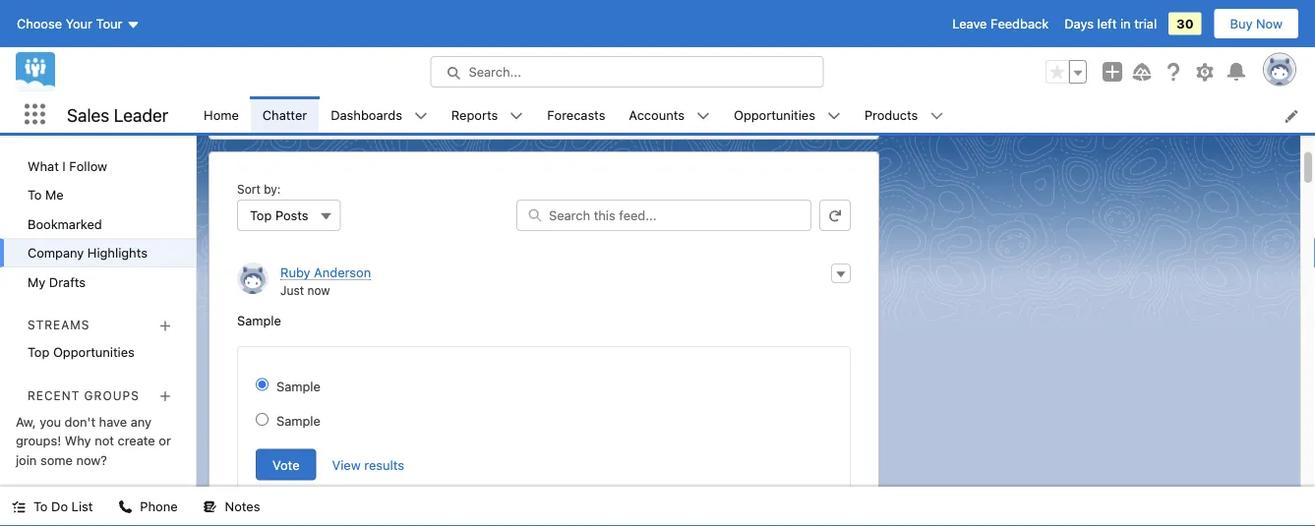 Task type: vqa. For each thing, say whether or not it's contained in the screenshot.
3
no



Task type: locate. For each thing, give the bounding box(es) containing it.
list
[[192, 96, 1316, 133]]

to me
[[28, 187, 64, 202]]

1 horizontal spatial text default image
[[510, 109, 524, 123]]

2 horizontal spatial text default image
[[203, 500, 217, 514]]

2 vertical spatial sample
[[276, 414, 321, 429]]

list containing home
[[192, 96, 1316, 133]]

0 horizontal spatial text default image
[[12, 500, 26, 514]]

text default image
[[12, 500, 26, 514], [118, 500, 132, 514], [203, 500, 217, 514]]

view results link
[[332, 458, 404, 472]]

forecasts link
[[535, 96, 617, 133]]

search... button
[[430, 56, 824, 88]]

why
[[65, 434, 91, 448]]

to left the me
[[28, 187, 42, 202]]

reports link
[[440, 96, 510, 133]]

company highlights link
[[0, 239, 196, 268]]

top inside sort by:, top posts button
[[250, 208, 272, 223]]

to me link
[[0, 181, 196, 210]]

follow
[[69, 158, 107, 173]]

chatter link
[[251, 96, 319, 133]]

1 vertical spatial sample
[[276, 379, 321, 394]]

0 horizontal spatial top
[[28, 345, 50, 360]]

sort
[[237, 182, 261, 196]]

i
[[62, 158, 66, 173]]

tour
[[96, 16, 122, 31]]

top inside top opportunities link
[[28, 345, 50, 360]]

recent groups link
[[28, 389, 140, 403]]

or
[[159, 434, 171, 448]]

products
[[865, 107, 918, 122]]

text default image for notes
[[203, 500, 217, 514]]

text default image left phone
[[118, 500, 132, 514]]

notes button
[[191, 487, 272, 526]]

vote
[[273, 458, 300, 472]]

opportunities
[[734, 107, 816, 122], [53, 345, 135, 360]]

opportunities list item
[[722, 96, 853, 133]]

Sort by: button
[[237, 200, 341, 231]]

top down streams link
[[28, 345, 50, 360]]

view
[[332, 458, 361, 472]]

0 vertical spatial opportunities
[[734, 107, 816, 122]]

my
[[28, 275, 46, 289]]

text default image inside notes button
[[203, 500, 217, 514]]

Sample radio
[[256, 413, 269, 426]]

sample right sample radio
[[276, 414, 321, 429]]

text default image right reports
[[510, 109, 524, 123]]

dashboards list item
[[319, 96, 440, 133]]

3 text default image from the left
[[203, 500, 217, 514]]

now
[[1257, 16, 1283, 31]]

don't
[[65, 414, 96, 429]]

streams
[[28, 318, 90, 332]]

to
[[28, 187, 42, 202], [33, 499, 48, 514]]

text default image left notes
[[203, 500, 217, 514]]

group
[[1046, 60, 1087, 84]]

ruby anderson link
[[280, 265, 371, 280]]

results
[[364, 458, 404, 472]]

company highlights
[[28, 245, 148, 260]]

phone button
[[107, 487, 190, 526]]

0 vertical spatial top
[[250, 208, 272, 223]]

text default image left the reports link
[[414, 109, 428, 123]]

my drafts
[[28, 275, 86, 289]]

company
[[28, 245, 84, 260]]

products list item
[[853, 96, 956, 133]]

ruby anderson image
[[237, 263, 269, 294]]

leader
[[114, 104, 168, 125]]

choose
[[17, 16, 62, 31]]

1 vertical spatial opportunities
[[53, 345, 135, 360]]

0 vertical spatial to
[[28, 187, 42, 202]]

notes
[[225, 499, 260, 514]]

you
[[40, 414, 61, 429]]

1 text default image from the left
[[414, 109, 428, 123]]

text default image inside dashboards list item
[[414, 109, 428, 123]]

by:
[[264, 182, 281, 196]]

opportunities inside opportunities link
[[734, 107, 816, 122]]

accounts
[[629, 107, 685, 122]]

to left do
[[33, 499, 48, 514]]

in
[[1121, 16, 1131, 31]]

1 vertical spatial to
[[33, 499, 48, 514]]

text default image inside reports list item
[[510, 109, 524, 123]]

home link
[[192, 96, 251, 133]]

1 horizontal spatial text default image
[[118, 500, 132, 514]]

buy now
[[1230, 16, 1283, 31]]

to inside 'button'
[[33, 499, 48, 514]]

2 text default image from the left
[[118, 500, 132, 514]]

1 vertical spatial top
[[28, 345, 50, 360]]

1 horizontal spatial opportunities
[[734, 107, 816, 122]]

ruby
[[280, 265, 311, 279]]

buy
[[1230, 16, 1253, 31]]

sample right sample option at the bottom of the page
[[276, 379, 321, 394]]

text default image left do
[[12, 500, 26, 514]]

top down sort by:
[[250, 208, 272, 223]]

not
[[95, 434, 114, 448]]

trial
[[1135, 16, 1157, 31]]

phone
[[140, 499, 178, 514]]

aw, you don't have any groups!
[[16, 414, 152, 448]]

search...
[[469, 64, 521, 79]]

feedback
[[991, 16, 1049, 31]]

just now link
[[280, 284, 330, 298]]

1 horizontal spatial top
[[250, 208, 272, 223]]

text default image inside phone button
[[118, 500, 132, 514]]

to for to do list
[[33, 499, 48, 514]]

vote button
[[256, 449, 316, 481]]

join
[[16, 453, 37, 468]]

bookmarked
[[28, 216, 102, 231]]

home
[[204, 107, 239, 122]]

sample
[[237, 313, 281, 328], [276, 379, 321, 394], [276, 414, 321, 429]]

2 text default image from the left
[[510, 109, 524, 123]]

text default image inside to do list 'button'
[[12, 500, 26, 514]]

buy now button
[[1214, 8, 1300, 39]]

bookmarked link
[[0, 210, 196, 239]]

sample down ruby anderson icon
[[237, 313, 281, 328]]

days left in trial
[[1065, 16, 1157, 31]]

drafts
[[49, 275, 86, 289]]

0 horizontal spatial opportunities
[[53, 345, 135, 360]]

accounts list item
[[617, 96, 722, 133]]

my drafts link
[[0, 268, 196, 297]]

top
[[250, 208, 272, 223], [28, 345, 50, 360]]

what
[[28, 158, 59, 173]]

groups
[[84, 389, 140, 403]]

1 text default image from the left
[[12, 500, 26, 514]]

create
[[118, 434, 155, 448]]

left
[[1098, 16, 1117, 31]]

0 horizontal spatial text default image
[[414, 109, 428, 123]]

just
[[280, 284, 304, 298]]

text default image
[[414, 109, 428, 123], [510, 109, 524, 123]]

text default image for phone
[[118, 500, 132, 514]]

opportunities link
[[722, 96, 827, 133]]



Task type: describe. For each thing, give the bounding box(es) containing it.
top posts
[[250, 208, 308, 223]]

highlights
[[87, 245, 148, 260]]

sales
[[67, 104, 109, 125]]

view results
[[332, 458, 404, 472]]

Search this feed... search field
[[517, 200, 812, 231]]

top opportunities
[[28, 345, 135, 360]]

Sample radio
[[256, 378, 269, 391]]

opportunities inside top opportunities link
[[53, 345, 135, 360]]

do
[[51, 499, 68, 514]]

now
[[307, 284, 330, 298]]

choose your tour button
[[16, 8, 141, 39]]

text default image for to do list
[[12, 500, 26, 514]]

text default image for reports
[[510, 109, 524, 123]]

ruby anderson just now
[[280, 265, 371, 298]]

me
[[45, 187, 64, 202]]

ruby anderson, just now element
[[225, 251, 863, 526]]

dashboards link
[[319, 96, 414, 133]]

to do list button
[[0, 487, 105, 526]]

reports
[[452, 107, 498, 122]]

30
[[1177, 16, 1194, 31]]

to for to me
[[28, 187, 42, 202]]

top opportunities link
[[0, 338, 196, 367]]

groups!
[[16, 434, 61, 448]]

list
[[71, 499, 93, 514]]

top for top opportunities
[[28, 345, 50, 360]]

sample for sample option at the bottom of the page
[[276, 379, 321, 394]]

days
[[1065, 16, 1094, 31]]

now?
[[76, 453, 107, 468]]

dashboards
[[331, 107, 402, 122]]

top for top posts
[[250, 208, 272, 223]]

products link
[[853, 96, 930, 133]]

recent
[[28, 389, 80, 403]]

leave feedback link
[[953, 16, 1049, 31]]

leave
[[953, 16, 987, 31]]

sample for sample radio
[[276, 414, 321, 429]]

aw,
[[16, 414, 36, 429]]

streams link
[[28, 318, 90, 332]]

your
[[66, 16, 93, 31]]

have
[[99, 414, 127, 429]]

forecasts
[[547, 107, 606, 122]]

text default image for dashboards
[[414, 109, 428, 123]]

why not create or join some now?
[[16, 434, 171, 468]]

sort by:
[[237, 182, 281, 196]]

anderson
[[314, 265, 371, 279]]

recent groups
[[28, 389, 140, 403]]

choose your tour
[[17, 16, 122, 31]]

reports list item
[[440, 96, 535, 133]]

what i follow
[[28, 158, 107, 173]]

0 vertical spatial sample
[[237, 313, 281, 328]]

sales leader
[[67, 104, 168, 125]]

any
[[131, 414, 152, 429]]

chatter
[[263, 107, 307, 122]]

some
[[40, 453, 73, 468]]

leave feedback
[[953, 16, 1049, 31]]

what i follow link
[[0, 152, 196, 181]]

to do list
[[33, 499, 93, 514]]

posts
[[275, 208, 308, 223]]



